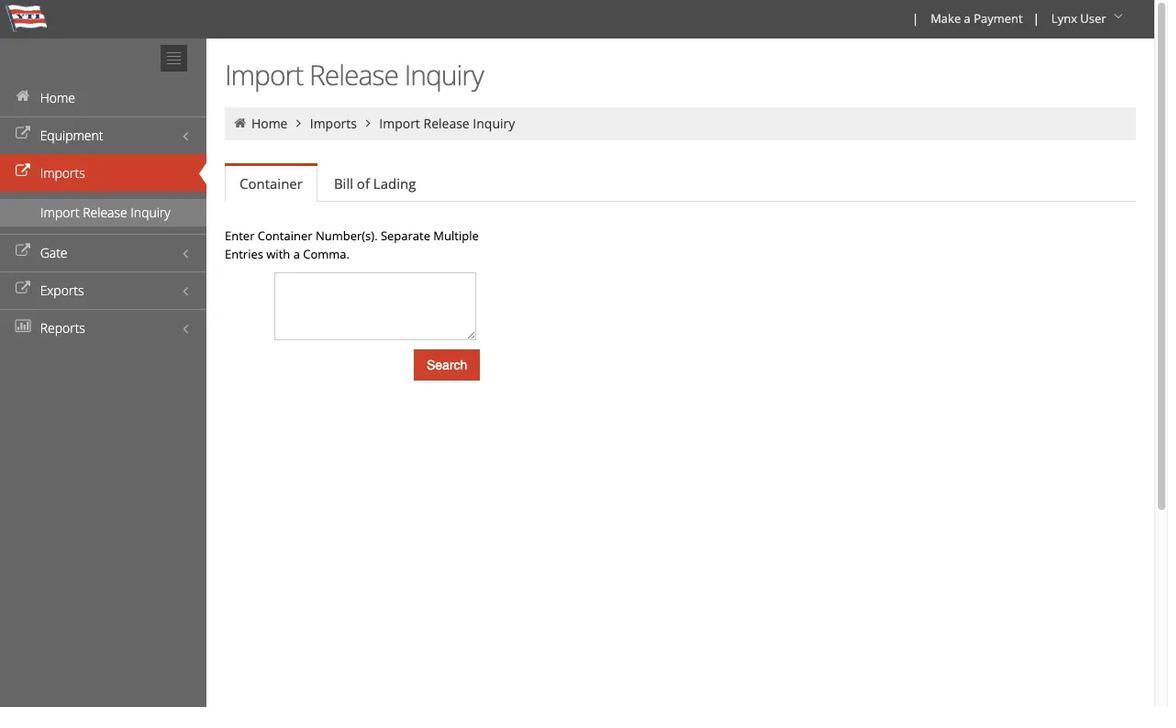Task type: describe. For each thing, give the bounding box(es) containing it.
home image
[[232, 117, 248, 129]]

2 horizontal spatial release
[[424, 115, 470, 132]]

lynx
[[1052, 10, 1078, 27]]

1 | from the left
[[912, 10, 919, 27]]

bill
[[334, 174, 353, 193]]

bill of lading
[[334, 174, 416, 193]]

reports link
[[0, 309, 207, 347]]

payment
[[974, 10, 1023, 27]]

entries
[[225, 246, 263, 263]]

gate
[[40, 244, 68, 262]]

multiple
[[434, 228, 479, 244]]

0 vertical spatial container
[[240, 174, 303, 193]]

1 horizontal spatial a
[[964, 10, 971, 27]]

0 horizontal spatial imports
[[40, 164, 85, 182]]

1 vertical spatial imports link
[[0, 154, 207, 192]]

container inside enter container number(s).  separate multiple entries with a comma.
[[258, 228, 313, 244]]

search
[[427, 358, 468, 373]]

1 horizontal spatial import
[[225, 56, 303, 94]]

search button
[[414, 350, 480, 381]]

0 vertical spatial home
[[40, 89, 75, 106]]

reports
[[40, 319, 85, 337]]

a inside enter container number(s).  separate multiple entries with a comma.
[[293, 246, 300, 263]]

lynx user
[[1052, 10, 1107, 27]]

2 | from the left
[[1033, 10, 1040, 27]]

enter container number(s).  separate multiple entries with a comma.
[[225, 228, 479, 263]]

exports link
[[0, 272, 207, 309]]

0 vertical spatial inquiry
[[405, 56, 484, 94]]

0 horizontal spatial import
[[40, 204, 79, 221]]

make a payment
[[931, 10, 1023, 27]]

1 vertical spatial home
[[251, 115, 288, 132]]



Task type: vqa. For each thing, say whether or not it's contained in the screenshot.
first | from the right
yes



Task type: locate. For each thing, give the bounding box(es) containing it.
make a payment link
[[923, 0, 1030, 39]]

import release inquiry link up lading
[[379, 115, 515, 132]]

bill of lading link
[[319, 165, 431, 202]]

2 vertical spatial import
[[40, 204, 79, 221]]

a right the with
[[293, 246, 300, 263]]

1 vertical spatial release
[[424, 115, 470, 132]]

a
[[964, 10, 971, 27], [293, 246, 300, 263]]

1 angle right image from the left
[[291, 117, 307, 129]]

lynx user link
[[1044, 0, 1135, 39]]

1 vertical spatial external link image
[[14, 245, 32, 258]]

2 horizontal spatial import
[[379, 115, 420, 132]]

a right make
[[964, 10, 971, 27]]

0 vertical spatial a
[[964, 10, 971, 27]]

external link image for gate
[[14, 245, 32, 258]]

None text field
[[274, 273, 476, 341]]

release
[[309, 56, 398, 94], [424, 115, 470, 132], [83, 204, 127, 221]]

home link right home image
[[251, 115, 288, 132]]

import up home image
[[225, 56, 303, 94]]

2 vertical spatial import release inquiry
[[40, 204, 171, 221]]

1 vertical spatial import release inquiry link
[[0, 199, 207, 227]]

0 horizontal spatial a
[[293, 246, 300, 263]]

2 vertical spatial inquiry
[[131, 204, 171, 221]]

angle down image
[[1110, 10, 1128, 23]]

separate
[[381, 228, 431, 244]]

2 vertical spatial external link image
[[14, 283, 32, 296]]

container
[[240, 174, 303, 193], [258, 228, 313, 244]]

1 vertical spatial import release inquiry
[[379, 115, 515, 132]]

| left make
[[912, 10, 919, 27]]

imports link
[[310, 115, 357, 132], [0, 154, 207, 192]]

1 horizontal spatial release
[[309, 56, 398, 94]]

bar chart image
[[14, 320, 32, 333]]

1 horizontal spatial import release inquiry link
[[379, 115, 515, 132]]

exports
[[40, 282, 84, 299]]

home right home icon
[[40, 89, 75, 106]]

import
[[225, 56, 303, 94], [379, 115, 420, 132], [40, 204, 79, 221]]

external link image
[[14, 128, 32, 140], [14, 245, 32, 258], [14, 283, 32, 296]]

imports link down the equipment
[[0, 154, 207, 192]]

0 vertical spatial imports
[[310, 115, 357, 132]]

2 external link image from the top
[[14, 245, 32, 258]]

user
[[1081, 10, 1107, 27]]

1 horizontal spatial |
[[1033, 10, 1040, 27]]

imports link up bill
[[310, 115, 357, 132]]

1 vertical spatial a
[[293, 246, 300, 263]]

0 horizontal spatial import release inquiry link
[[0, 199, 207, 227]]

1 external link image from the top
[[14, 128, 32, 140]]

|
[[912, 10, 919, 27], [1033, 10, 1040, 27]]

number(s).
[[316, 228, 378, 244]]

equipment
[[40, 127, 103, 144]]

1 vertical spatial imports
[[40, 164, 85, 182]]

home
[[40, 89, 75, 106], [251, 115, 288, 132]]

1 vertical spatial import
[[379, 115, 420, 132]]

0 vertical spatial release
[[309, 56, 398, 94]]

1 horizontal spatial home
[[251, 115, 288, 132]]

imports up bill
[[310, 115, 357, 132]]

external link image
[[14, 165, 32, 178]]

imports
[[310, 115, 357, 132], [40, 164, 85, 182]]

container up enter
[[240, 174, 303, 193]]

0 vertical spatial import release inquiry link
[[379, 115, 515, 132]]

with
[[266, 246, 290, 263]]

0 horizontal spatial |
[[912, 10, 919, 27]]

equipment link
[[0, 117, 207, 154]]

angle right image right home image
[[291, 117, 307, 129]]

external link image inside equipment link
[[14, 128, 32, 140]]

external link image left gate
[[14, 245, 32, 258]]

external link image down home icon
[[14, 128, 32, 140]]

lading
[[373, 174, 416, 193]]

0 vertical spatial import
[[225, 56, 303, 94]]

external link image for equipment
[[14, 128, 32, 140]]

make
[[931, 10, 961, 27]]

import release inquiry link up gate link
[[0, 199, 207, 227]]

0 horizontal spatial angle right image
[[291, 117, 307, 129]]

import release inquiry
[[225, 56, 484, 94], [379, 115, 515, 132], [40, 204, 171, 221]]

0 horizontal spatial release
[[83, 204, 127, 221]]

import release inquiry link
[[379, 115, 515, 132], [0, 199, 207, 227]]

home link up the equipment
[[0, 79, 207, 117]]

comma.
[[303, 246, 350, 263]]

inquiry
[[405, 56, 484, 94], [473, 115, 515, 132], [131, 204, 171, 221]]

2 angle right image from the left
[[360, 117, 376, 129]]

1 horizontal spatial imports link
[[310, 115, 357, 132]]

home image
[[14, 90, 32, 103]]

3 external link image from the top
[[14, 283, 32, 296]]

container up the with
[[258, 228, 313, 244]]

angle right image up 'of'
[[360, 117, 376, 129]]

container link
[[225, 166, 318, 202]]

enter
[[225, 228, 255, 244]]

0 vertical spatial external link image
[[14, 128, 32, 140]]

angle right image
[[291, 117, 307, 129], [360, 117, 376, 129]]

1 vertical spatial container
[[258, 228, 313, 244]]

0 horizontal spatial home link
[[0, 79, 207, 117]]

external link image for exports
[[14, 283, 32, 296]]

1 horizontal spatial angle right image
[[360, 117, 376, 129]]

1 vertical spatial inquiry
[[473, 115, 515, 132]]

home right home image
[[251, 115, 288, 132]]

0 horizontal spatial imports link
[[0, 154, 207, 192]]

0 vertical spatial imports link
[[310, 115, 357, 132]]

external link image up the bar chart image
[[14, 283, 32, 296]]

gate link
[[0, 234, 207, 272]]

0 horizontal spatial home
[[40, 89, 75, 106]]

0 vertical spatial import release inquiry
[[225, 56, 484, 94]]

imports down the equipment
[[40, 164, 85, 182]]

import up lading
[[379, 115, 420, 132]]

home link
[[0, 79, 207, 117], [251, 115, 288, 132]]

external link image inside exports link
[[14, 283, 32, 296]]

| left lynx
[[1033, 10, 1040, 27]]

1 horizontal spatial home link
[[251, 115, 288, 132]]

of
[[357, 174, 370, 193]]

2 vertical spatial release
[[83, 204, 127, 221]]

import up gate
[[40, 204, 79, 221]]

1 horizontal spatial imports
[[310, 115, 357, 132]]

external link image inside gate link
[[14, 245, 32, 258]]



